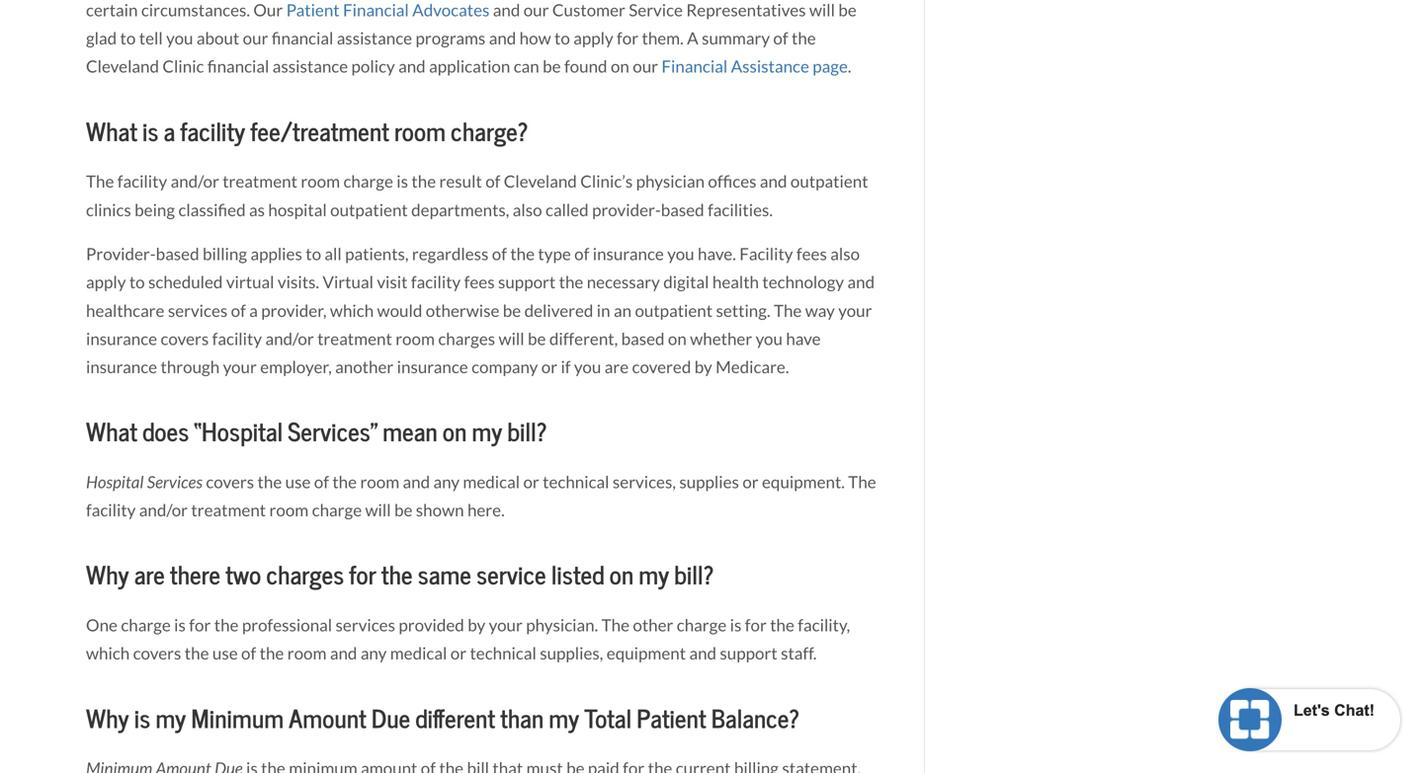 Task type: describe. For each thing, give the bounding box(es) containing it.
supplies
[[679, 472, 739, 493]]

healthcare
[[86, 301, 165, 321]]

physician.
[[526, 616, 598, 637]]

1 vertical spatial financial
[[207, 57, 269, 77]]

supplies,
[[540, 644, 603, 665]]

1 vertical spatial based
[[156, 244, 199, 265]]

the left same
[[381, 561, 413, 592]]

the up delivered
[[559, 272, 583, 293]]

setting.
[[716, 301, 770, 321]]

does
[[142, 417, 189, 449]]

what for what is a facility fee/treatment room charge?
[[86, 116, 137, 148]]

0 vertical spatial a
[[164, 116, 175, 148]]

listed
[[551, 561, 604, 592]]

different
[[415, 704, 495, 736]]

provider,
[[261, 301, 327, 321]]

through
[[161, 357, 220, 378]]

financial assistance page .
[[662, 57, 851, 77]]

why are there two charges for the same service listed on my bill?
[[86, 561, 714, 592]]

there
[[170, 561, 220, 592]]

my left minimum
[[155, 704, 186, 736]]

and/or inside the provider-based billing applies to all patients, regardless of the type of insurance you have. facility fees also apply to scheduled virtual visits. virtual visit facility fees support the necessary digital health technology and healthcare services of a provider, which would otherwise be delivered in an outpatient setting. the way your insurance covers facility and/or treatment room charges will be different, based on whether you have insurance through your employer, another insurance company or if you are covered by medicare.
[[265, 329, 314, 350]]

facility down clinic
[[180, 116, 245, 148]]

and right equipment
[[689, 644, 717, 665]]

apply inside and our customer service representatives will be glad to tell you about our financial assistance programs and how to apply for them. a summary of the cleveland clinic financial assistance policy and application can be found on our
[[573, 28, 613, 49]]

programs
[[416, 28, 486, 49]]

of right regardless
[[492, 244, 507, 265]]

delivered
[[524, 301, 593, 321]]

0 horizontal spatial outpatient
[[330, 200, 408, 221]]

0 horizontal spatial are
[[134, 561, 165, 592]]

the inside one charge is for the professional services provided by your physician. the other charge is for the facility, which covers the use of the room and any medical or technical supplies, equipment and support staff.
[[602, 616, 630, 637]]

any inside one charge is for the professional services provided by your physician. the other charge is for the facility, which covers the use of the room and any medical or technical supplies, equipment and support staff.
[[361, 644, 387, 665]]

1 vertical spatial our
[[243, 28, 268, 49]]

to up "healthcare"
[[129, 272, 145, 293]]

apply inside the provider-based billing applies to all patients, regardless of the type of insurance you have. facility fees also apply to scheduled virtual visits. virtual visit facility fees support the necessary digital health technology and healthcare services of a provider, which would otherwise be delivered in an outpatient setting. the way your insurance covers facility and/or treatment room charges will be different, based on whether you have insurance through your employer, another insurance company or if you are covered by medicare.
[[86, 272, 126, 293]]

the inside and our customer service representatives will be glad to tell you about our financial assistance programs and how to apply for them. a summary of the cleveland clinic financial assistance policy and application can be found on our
[[792, 28, 816, 49]]

minimum
[[191, 704, 284, 736]]

how
[[520, 28, 551, 49]]

my up covers the use of the room and any medical or technical services, supplies or equipment. the facility and/or treatment room charge will be shown here.
[[472, 417, 502, 449]]

provider-based billing applies to all patients, regardless of the type of insurance you have. facility fees also apply to scheduled virtual visits. virtual visit facility fees support the necessary digital health technology and healthcare services of a provider, which would otherwise be delivered in an outpatient setting. the way your insurance covers facility and/or treatment room charges will be different, based on whether you have insurance through your employer, another insurance company or if you are covered by medicare.
[[86, 244, 875, 378]]

found
[[564, 57, 607, 77]]

of inside and our customer service representatives will be glad to tell you about our financial assistance programs and how to apply for them. a summary of the cleveland clinic financial assistance policy and application can be found on our
[[773, 28, 788, 49]]

use inside covers the use of the room and any medical or technical services, supplies or equipment. the facility and/or treatment room charge will be shown here.
[[285, 472, 311, 493]]

you inside and our customer service representatives will be glad to tell you about our financial assistance programs and how to apply for them. a summary of the cleveland clinic financial assistance policy and application can be found on our
[[166, 28, 193, 49]]

type
[[538, 244, 571, 265]]

result
[[439, 172, 482, 192]]

use inside one charge is for the professional services provided by your physician. the other charge is for the facility, which covers the use of the room and any medical or technical supplies, equipment and support staff.
[[212, 644, 238, 665]]

a inside the provider-based billing applies to all patients, regardless of the type of insurance you have. facility fees also apply to scheduled virtual visits. virtual visit facility fees support the necessary digital health technology and healthcare services of a provider, which would otherwise be delivered in an outpatient setting. the way your insurance covers facility and/or treatment room charges will be different, based on whether you have insurance through your employer, another insurance company or if you are covered by medicare.
[[249, 301, 258, 321]]

professional
[[242, 616, 332, 637]]

to right how
[[554, 28, 570, 49]]

on right listed
[[609, 561, 634, 592]]

facility,
[[798, 616, 850, 637]]

be down delivered
[[528, 329, 546, 350]]

financial assistance page link
[[662, 57, 848, 77]]

on right 'mean'
[[443, 417, 467, 449]]

assistance
[[731, 57, 809, 77]]

covers the use of the room and any medical or technical services, supplies or equipment. the facility and/or treatment room charge will be shown here.
[[86, 472, 876, 522]]

and up how
[[493, 0, 520, 21]]

due
[[371, 704, 410, 736]]

treatment inside covers the use of the room and any medical or technical services, supplies or equipment. the facility and/or treatment room charge will be shown here.
[[191, 501, 266, 522]]

and right policy
[[398, 57, 426, 77]]

here.
[[467, 501, 505, 522]]

page
[[813, 57, 848, 77]]

summary
[[702, 28, 770, 49]]

1 vertical spatial bill?
[[674, 561, 714, 592]]

also inside "the facility and/or treatment room charge is the result of cleveland clinic's physician offices and outpatient clinics being classified as hospital outpatient departments, also called provider-based facilities."
[[513, 200, 542, 221]]

patients,
[[345, 244, 409, 265]]

clinic
[[162, 57, 204, 77]]

the down "hospital
[[257, 472, 282, 493]]

is right other
[[730, 616, 742, 637]]

will inside the provider-based billing applies to all patients, regardless of the type of insurance you have. facility fees also apply to scheduled virtual visits. virtual visit facility fees support the necessary digital health technology and healthcare services of a provider, which would otherwise be delivered in an outpatient setting. the way your insurance covers facility and/or treatment room charges will be different, based on whether you have insurance through your employer, another insurance company or if you are covered by medicare.
[[499, 329, 524, 350]]

which inside the provider-based billing applies to all patients, regardless of the type of insurance you have. facility fees also apply to scheduled virtual visits. virtual visit facility fees support the necessary digital health technology and healthcare services of a provider, which would otherwise be delivered in an outpatient setting. the way your insurance covers facility and/or treatment room charges will be different, based on whether you have insurance through your employer, another insurance company or if you are covered by medicare.
[[330, 301, 374, 321]]

of inside "the facility and/or treatment room charge is the result of cleveland clinic's physician offices and outpatient clinics being classified as hospital outpatient departments, also called provider-based facilities."
[[485, 172, 501, 192]]

fee/treatment
[[250, 116, 389, 148]]

0 horizontal spatial charges
[[266, 561, 344, 592]]

1 vertical spatial fees
[[464, 272, 495, 293]]

.
[[848, 57, 851, 77]]

facility up 'through'
[[212, 329, 262, 350]]

services inside the provider-based billing applies to all patients, regardless of the type of insurance you have. facility fees also apply to scheduled virtual visits. virtual visit facility fees support the necessary digital health technology and healthcare services of a provider, which would otherwise be delivered in an outpatient setting. the way your insurance covers facility and/or treatment room charges will be different, based on whether you have insurance through your employer, another insurance company or if you are covered by medicare.
[[168, 301, 228, 321]]

2 vertical spatial our
[[633, 57, 658, 77]]

my right than
[[549, 704, 579, 736]]

being
[[135, 200, 175, 221]]

necessary
[[587, 272, 660, 293]]

other
[[633, 616, 673, 637]]

room up result
[[394, 116, 446, 148]]

support inside the provider-based billing applies to all patients, regardless of the type of insurance you have. facility fees also apply to scheduled virtual visits. virtual visit facility fees support the necessary digital health technology and healthcare services of a provider, which would otherwise be delivered in an outpatient setting. the way your insurance covers facility and/or treatment room charges will be different, based on whether you have insurance through your employer, another insurance company or if you are covered by medicare.
[[498, 272, 556, 293]]

technical inside covers the use of the room and any medical or technical services, supplies or equipment. the facility and/or treatment room charge will be shown here.
[[543, 472, 609, 493]]

facility inside "the facility and/or treatment room charge is the result of cleveland clinic's physician offices and outpatient clinics being classified as hospital outpatient departments, also called provider-based facilities."
[[117, 172, 167, 192]]

your inside one charge is for the professional services provided by your physician. the other charge is for the facility, which covers the use of the room and any medical or technical supplies, equipment and support staff.
[[489, 616, 523, 637]]

will inside and our customer service representatives will be glad to tell you about our financial assistance programs and how to apply for them. a summary of the cleveland clinic financial assistance policy and application can be found on our
[[809, 0, 835, 21]]

0 vertical spatial fees
[[797, 244, 827, 265]]

why is my minimum amount due different than my total patient balance?
[[86, 704, 800, 736]]

room down 'mean'
[[360, 472, 399, 493]]

two
[[226, 561, 261, 592]]

would
[[377, 301, 422, 321]]

facility down regardless
[[411, 272, 461, 293]]

you up medicare.
[[756, 329, 783, 350]]

services,
[[613, 472, 676, 493]]

treatment inside "the facility and/or treatment room charge is the result of cleveland clinic's physician offices and outpatient clinics being classified as hospital outpatient departments, also called provider-based facilities."
[[223, 172, 297, 192]]

and our customer service representatives will be glad to tell you about our financial assistance programs and how to apply for them. a summary of the cleveland clinic financial assistance policy and application can be found on our
[[86, 0, 857, 77]]

balance?
[[711, 704, 800, 736]]

facility inside covers the use of the room and any medical or technical services, supplies or equipment. the facility and/or treatment room charge will be shown here.
[[86, 501, 136, 522]]

cleveland inside and our customer service representatives will be glad to tell you about our financial assistance programs and how to apply for them. a summary of the cleveland clinic financial assistance policy and application can be found on our
[[86, 57, 159, 77]]

is up being
[[142, 116, 159, 148]]

treatment inside the provider-based billing applies to all patients, regardless of the type of insurance you have. facility fees also apply to scheduled virtual visits. virtual visit facility fees support the necessary digital health technology and healthcare services of a provider, which would otherwise be delivered in an outpatient setting. the way your insurance covers facility and/or treatment room charges will be different, based on whether you have insurance through your employer, another insurance company or if you are covered by medicare.
[[317, 329, 392, 350]]

medicare.
[[716, 357, 789, 378]]

can
[[514, 57, 539, 77]]

physician
[[636, 172, 705, 192]]

have.
[[698, 244, 736, 265]]

and/or inside "the facility and/or treatment room charge is the result of cleveland clinic's physician offices and outpatient clinics being classified as hospital outpatient departments, also called provider-based facilities."
[[171, 172, 219, 192]]

and inside covers the use of the room and any medical or technical services, supplies or equipment. the facility and/or treatment room charge will be shown here.
[[403, 472, 430, 493]]

about
[[197, 28, 239, 49]]

0 vertical spatial bill?
[[508, 417, 547, 449]]

room inside one charge is for the professional services provided by your physician. the other charge is for the facility, which covers the use of the room and any medical or technical supplies, equipment and support staff.
[[287, 644, 327, 665]]

and inside "the facility and/or treatment room charge is the result of cleveland clinic's physician offices and outpatient clinics being classified as hospital outpatient departments, also called provider-based facilities."
[[760, 172, 787, 192]]

charge right other
[[677, 616, 727, 637]]

to left tell
[[120, 28, 136, 49]]

or inside one charge is for the professional services provided by your physician. the other charge is for the facility, which covers the use of the room and any medical or technical supplies, equipment and support staff.
[[450, 644, 467, 665]]

for down there
[[189, 616, 211, 637]]

on inside and our customer service representatives will be glad to tell you about our financial assistance programs and how to apply for them. a summary of the cleveland clinic financial assistance policy and application can be found on our
[[611, 57, 629, 77]]

same
[[418, 561, 471, 592]]

outpatient inside the provider-based billing applies to all patients, regardless of the type of insurance you have. facility fees also apply to scheduled virtual visits. virtual visit facility fees support the necessary digital health technology and healthcare services of a provider, which would otherwise be delivered in an outpatient setting. the way your insurance covers facility and/or treatment room charges will be different, based on whether you have insurance through your employer, another insurance company or if you are covered by medicare.
[[635, 301, 713, 321]]

scheduled
[[148, 272, 223, 293]]

different,
[[549, 329, 618, 350]]

another
[[335, 357, 394, 378]]

equipment.
[[762, 472, 845, 493]]

an
[[614, 301, 632, 321]]

and down professional
[[330, 644, 357, 665]]

be inside covers the use of the room and any medical or technical services, supplies or equipment. the facility and/or treatment room charge will be shown here.
[[394, 501, 413, 522]]

total
[[584, 704, 632, 736]]

by inside one charge is for the professional services provided by your physician. the other charge is for the facility, which covers the use of the room and any medical or technical supplies, equipment and support staff.
[[468, 616, 485, 637]]

and/or inside covers the use of the room and any medical or technical services, supplies or equipment. the facility and/or treatment room charge will be shown here.
[[139, 501, 188, 522]]

and inside the provider-based billing applies to all patients, regardless of the type of insurance you have. facility fees also apply to scheduled virtual visits. virtual visit facility fees support the necessary digital health technology and healthcare services of a provider, which would otherwise be delivered in an outpatient setting. the way your insurance covers facility and/or treatment room charges will be different, based on whether you have insurance through your employer, another insurance company or if you are covered by medicare.
[[848, 272, 875, 293]]

offices
[[708, 172, 757, 192]]

facility
[[740, 244, 793, 265]]

classified
[[178, 200, 246, 221]]

billing
[[203, 244, 247, 265]]

why for why are there two charges for the same service listed on my bill?
[[86, 561, 129, 592]]

a
[[687, 28, 698, 49]]



Task type: locate. For each thing, give the bounding box(es) containing it.
cleveland up called
[[504, 172, 577, 192]]

0 horizontal spatial cleveland
[[86, 57, 159, 77]]

why down one
[[86, 704, 129, 736]]

use
[[285, 472, 311, 493], [212, 644, 238, 665]]

bill? down company
[[508, 417, 547, 449]]

2 horizontal spatial outpatient
[[791, 172, 868, 192]]

in
[[597, 301, 610, 321]]

2 vertical spatial will
[[365, 501, 391, 522]]

you right if at top
[[574, 357, 601, 378]]

them.
[[642, 28, 684, 49]]

2 vertical spatial outpatient
[[635, 301, 713, 321]]

for left same
[[349, 561, 376, 592]]

by right provided
[[468, 616, 485, 637]]

is left minimum
[[134, 704, 150, 736]]

1 vertical spatial apply
[[86, 272, 126, 293]]

by
[[695, 357, 712, 378], [468, 616, 485, 637]]

1 vertical spatial medical
[[390, 644, 447, 665]]

1 vertical spatial and/or
[[265, 329, 314, 350]]

technical inside one charge is for the professional services provided by your physician. the other charge is for the facility, which covers the use of the room and any medical or technical supplies, equipment and support staff.
[[470, 644, 536, 665]]

2 what from the top
[[86, 417, 137, 449]]

based down physician
[[661, 200, 704, 221]]

the inside "the facility and/or treatment room charge is the result of cleveland clinic's physician offices and outpatient clinics being classified as hospital outpatient departments, also called provider-based facilities."
[[86, 172, 114, 192]]

1 horizontal spatial cleveland
[[504, 172, 577, 192]]

the
[[86, 172, 114, 192], [774, 301, 802, 321], [848, 472, 876, 493], [602, 616, 630, 637]]

our right "about"
[[243, 28, 268, 49]]

glad
[[86, 28, 117, 49]]

digital
[[663, 272, 709, 293]]

1 vertical spatial a
[[249, 301, 258, 321]]

0 vertical spatial support
[[498, 272, 556, 293]]

our
[[524, 0, 549, 21], [243, 28, 268, 49], [633, 57, 658, 77]]

services down 'why are there two charges for the same service listed on my bill?'
[[336, 616, 395, 637]]

of down professional
[[241, 644, 256, 665]]

1 horizontal spatial your
[[489, 616, 523, 637]]

the inside the provider-based billing applies to all patients, regardless of the type of insurance you have. facility fees also apply to scheduled virtual visits. virtual visit facility fees support the necessary digital health technology and healthcare services of a provider, which would otherwise be delivered in an outpatient setting. the way your insurance covers facility and/or treatment room charges will be different, based on whether you have insurance through your employer, another insurance company or if you are covered by medicare.
[[774, 301, 802, 321]]

1 vertical spatial which
[[86, 644, 130, 665]]

0 vertical spatial and/or
[[171, 172, 219, 192]]

and right technology
[[848, 272, 875, 293]]

covers down "hospital
[[206, 472, 254, 493]]

for left them.
[[617, 28, 639, 49]]

0 vertical spatial treatment
[[223, 172, 297, 192]]

any inside covers the use of the room and any medical or technical services, supplies or equipment. the facility and/or treatment room charge will be shown here.
[[433, 472, 460, 493]]

which down one
[[86, 644, 130, 665]]

support inside one charge is for the professional services provided by your physician. the other charge is for the facility, which covers the use of the room and any medical or technical supplies, equipment and support staff.
[[720, 644, 778, 665]]

why for why is my minimum amount due different than my total patient balance?
[[86, 704, 129, 736]]

is left result
[[397, 172, 408, 192]]

medical inside one charge is for the professional services provided by your physician. the other charge is for the facility, which covers the use of the room and any medical or technical supplies, equipment and support staff.
[[390, 644, 447, 665]]

1 vertical spatial why
[[86, 704, 129, 736]]

1 horizontal spatial technical
[[543, 472, 609, 493]]

cleveland inside "the facility and/or treatment room charge is the result of cleveland clinic's physician offices and outpatient clinics being classified as hospital outpatient departments, also called provider-based facilities."
[[504, 172, 577, 192]]

shown
[[416, 501, 464, 522]]

charges up professional
[[266, 561, 344, 592]]

technical
[[543, 472, 609, 493], [470, 644, 536, 665]]

1 horizontal spatial fees
[[797, 244, 827, 265]]

0 horizontal spatial a
[[164, 116, 175, 148]]

2 vertical spatial and/or
[[139, 501, 188, 522]]

applies
[[250, 244, 302, 265]]

by inside the provider-based billing applies to all patients, regardless of the type of insurance you have. facility fees also apply to scheduled virtual visits. virtual visit facility fees support the necessary digital health technology and healthcare services of a provider, which would otherwise be delivered in an outpatient setting. the way your insurance covers facility and/or treatment room charges will be different, based on whether you have insurance through your employer, another insurance company or if you are covered by medicare.
[[695, 357, 712, 378]]

to
[[120, 28, 136, 49], [554, 28, 570, 49], [306, 244, 321, 265], [129, 272, 145, 293]]

by down whether
[[695, 357, 712, 378]]

of inside covers the use of the room and any medical or technical services, supplies or equipment. the facility and/or treatment room charge will be shown here.
[[314, 472, 329, 493]]

1 horizontal spatial by
[[695, 357, 712, 378]]

of inside one charge is for the professional services provided by your physician. the other charge is for the facility, which covers the use of the room and any medical or technical supplies, equipment and support staff.
[[241, 644, 256, 665]]

amount
[[289, 704, 366, 736]]

or right supplies
[[743, 472, 759, 493]]

your
[[838, 301, 872, 321], [223, 357, 257, 378], [489, 616, 523, 637]]

facilities.
[[708, 200, 773, 221]]

are
[[605, 357, 629, 378], [134, 561, 165, 592]]

2 vertical spatial based
[[621, 329, 665, 350]]

0 horizontal spatial also
[[513, 200, 542, 221]]

outpatient up patients,
[[330, 200, 408, 221]]

0 horizontal spatial will
[[365, 501, 391, 522]]

and right 'offices'
[[760, 172, 787, 192]]

than
[[500, 704, 544, 736]]

the down professional
[[260, 644, 284, 665]]

0 horizontal spatial our
[[243, 28, 268, 49]]

1 vertical spatial will
[[499, 329, 524, 350]]

1 vertical spatial treatment
[[317, 329, 392, 350]]

treatment up another
[[317, 329, 392, 350]]

service
[[629, 0, 683, 21]]

medical
[[463, 472, 520, 493], [390, 644, 447, 665]]

provider-
[[592, 200, 661, 221]]

policy
[[351, 57, 395, 77]]

hospital services
[[86, 472, 203, 493]]

the up minimum
[[185, 644, 209, 665]]

charge?
[[451, 116, 528, 148]]

1 horizontal spatial outpatient
[[635, 301, 713, 321]]

room down what does "hospital services" mean on my bill?
[[269, 501, 309, 522]]

1 horizontal spatial bill?
[[674, 561, 714, 592]]

and/or down provider,
[[265, 329, 314, 350]]

charge
[[343, 172, 393, 192], [312, 501, 362, 522], [121, 616, 171, 637], [677, 616, 727, 637]]

my up other
[[639, 561, 669, 592]]

1 horizontal spatial any
[[433, 472, 460, 493]]

charge inside "the facility and/or treatment room charge is the result of cleveland clinic's physician offices and outpatient clinics being classified as hospital outpatient departments, also called provider-based facilities."
[[343, 172, 393, 192]]

are inside the provider-based billing applies to all patients, regardless of the type of insurance you have. facility fees also apply to scheduled virtual visits. virtual visit facility fees support the necessary digital health technology and healthcare services of a provider, which would otherwise be delivered in an outpatient setting. the way your insurance covers facility and/or treatment room charges will be different, based on whether you have insurance through your employer, another insurance company or if you are covered by medicare.
[[605, 357, 629, 378]]

the up page
[[792, 28, 816, 49]]

1 horizontal spatial also
[[830, 244, 860, 265]]

for
[[617, 28, 639, 49], [349, 561, 376, 592], [189, 616, 211, 637], [745, 616, 767, 637]]

technical left services, in the left bottom of the page
[[543, 472, 609, 493]]

0 vertical spatial based
[[661, 200, 704, 221]]

0 vertical spatial are
[[605, 357, 629, 378]]

hospital
[[86, 472, 144, 493]]

room inside "the facility and/or treatment room charge is the result of cleveland clinic's physician offices and outpatient clinics being classified as hospital outpatient departments, also called provider-based facilities."
[[301, 172, 340, 192]]

1 vertical spatial any
[[361, 644, 387, 665]]

0 vertical spatial covers
[[161, 329, 209, 350]]

tell
[[139, 28, 163, 49]]

charge inside covers the use of the room and any medical or technical services, supplies or equipment. the facility and/or treatment room charge will be shown here.
[[312, 501, 362, 522]]

representatives
[[686, 0, 806, 21]]

apply down provider-
[[86, 272, 126, 293]]

0 vertical spatial technical
[[543, 472, 609, 493]]

1 vertical spatial assistance
[[273, 57, 348, 77]]

0 vertical spatial also
[[513, 200, 542, 221]]

employer,
[[260, 357, 332, 378]]

visits.
[[278, 272, 319, 293]]

all
[[325, 244, 342, 265]]

mean
[[383, 417, 438, 449]]

fees up "otherwise"
[[464, 272, 495, 293]]

services inside one charge is for the professional services provided by your physician. the other charge is for the facility, which covers the use of the room and any medical or technical supplies, equipment and support staff.
[[336, 616, 395, 637]]

financial
[[662, 57, 728, 77]]

0 vertical spatial any
[[433, 472, 460, 493]]

our up how
[[524, 0, 549, 21]]

0 horizontal spatial services
[[168, 301, 228, 321]]

0 vertical spatial will
[[809, 0, 835, 21]]

and/or down services
[[139, 501, 188, 522]]

what for what does "hospital services" mean on my bill?
[[86, 417, 137, 449]]

services
[[147, 472, 203, 493]]

1 vertical spatial by
[[468, 616, 485, 637]]

1 horizontal spatial a
[[249, 301, 258, 321]]

use down what does "hospital services" mean on my bill?
[[285, 472, 311, 493]]

provided
[[399, 616, 464, 637]]

1 horizontal spatial medical
[[463, 472, 520, 493]]

be left delivered
[[503, 301, 521, 321]]

1 horizontal spatial apply
[[573, 28, 613, 49]]

your right way
[[838, 301, 872, 321]]

will up page
[[809, 0, 835, 21]]

assistance
[[337, 28, 412, 49], [273, 57, 348, 77]]

or down provided
[[450, 644, 467, 665]]

1 vertical spatial covers
[[206, 472, 254, 493]]

the left result
[[412, 172, 436, 192]]

1 horizontal spatial our
[[524, 0, 549, 21]]

covers inside the provider-based billing applies to all patients, regardless of the type of insurance you have. facility fees also apply to scheduled virtual visits. virtual visit facility fees support the necessary digital health technology and healthcare services of a provider, which would otherwise be delivered in an outpatient setting. the way your insurance covers facility and/or treatment room charges will be different, based on whether you have insurance through your employer, another insurance company or if you are covered by medicare.
[[161, 329, 209, 350]]

what
[[86, 116, 137, 148], [86, 417, 137, 449]]

covers inside covers the use of the room and any medical or technical services, supplies or equipment. the facility and/or treatment room charge will be shown here.
[[206, 472, 254, 493]]

1 vertical spatial technical
[[470, 644, 536, 665]]

clinic's
[[580, 172, 633, 192]]

have
[[786, 329, 821, 350]]

what does "hospital services" mean on my bill?
[[86, 417, 547, 449]]

why
[[86, 561, 129, 592], [86, 704, 129, 736]]

2 vertical spatial your
[[489, 616, 523, 637]]

based inside "the facility and/or treatment room charge is the result of cleveland clinic's physician offices and outpatient clinics being classified as hospital outpatient departments, also called provider-based facilities."
[[661, 200, 704, 221]]

of up "assistance"
[[773, 28, 788, 49]]

medical inside covers the use of the room and any medical or technical services, supplies or equipment. the facility and/or treatment room charge will be shown here.
[[463, 472, 520, 493]]

0 horizontal spatial fees
[[464, 272, 495, 293]]

technology
[[762, 272, 844, 293]]

and left how
[[489, 28, 516, 49]]

virtual
[[226, 272, 274, 293]]

0 horizontal spatial any
[[361, 644, 387, 665]]

room inside the provider-based billing applies to all patients, regardless of the type of insurance you have. facility fees also apply to scheduled virtual visits. virtual visit facility fees support the necessary digital health technology and healthcare services of a provider, which would otherwise be delivered in an outpatient setting. the way your insurance covers facility and/or treatment room charges will be different, based on whether you have insurance through your employer, another insurance company or if you are covered by medicare.
[[396, 329, 435, 350]]

0 vertical spatial assistance
[[337, 28, 412, 49]]

0 horizontal spatial technical
[[470, 644, 536, 665]]

provider-
[[86, 244, 156, 265]]

the left type
[[510, 244, 535, 265]]

visit
[[377, 272, 408, 293]]

covers inside one charge is for the professional services provided by your physician. the other charge is for the facility, which covers the use of the room and any medical or technical supplies, equipment and support staff.
[[133, 644, 181, 665]]

what up clinics at the left
[[86, 116, 137, 148]]

1 vertical spatial support
[[720, 644, 778, 665]]

1 horizontal spatial financial
[[272, 28, 333, 49]]

is down there
[[174, 616, 186, 637]]

1 vertical spatial cleveland
[[504, 172, 577, 192]]

or up service
[[523, 472, 539, 493]]

covers up 'through'
[[161, 329, 209, 350]]

0 vertical spatial services
[[168, 301, 228, 321]]

our down them.
[[633, 57, 658, 77]]

1 horizontal spatial which
[[330, 301, 374, 321]]

called
[[546, 200, 589, 221]]

one charge is for the professional services provided by your physician. the other charge is for the facility, which covers the use of the room and any medical or technical supplies, equipment and support staff.
[[86, 616, 850, 665]]

any up due
[[361, 644, 387, 665]]

2 horizontal spatial our
[[633, 57, 658, 77]]

which inside one charge is for the professional services provided by your physician. the other charge is for the facility, which covers the use of the room and any medical or technical supplies, equipment and support staff.
[[86, 644, 130, 665]]

be up .
[[839, 0, 857, 21]]

1 horizontal spatial are
[[605, 357, 629, 378]]

charges down "otherwise"
[[438, 329, 495, 350]]

or left if at top
[[541, 357, 557, 378]]

covered
[[632, 357, 691, 378]]

0 vertical spatial outpatient
[[791, 172, 868, 192]]

1 vertical spatial services
[[336, 616, 395, 637]]

0 vertical spatial what
[[86, 116, 137, 148]]

0 horizontal spatial bill?
[[508, 417, 547, 449]]

0 horizontal spatial apply
[[86, 272, 126, 293]]

support
[[498, 272, 556, 293], [720, 644, 778, 665]]

will
[[809, 0, 835, 21], [499, 329, 524, 350], [365, 501, 391, 522]]

0 vertical spatial financial
[[272, 28, 333, 49]]

which
[[330, 301, 374, 321], [86, 644, 130, 665]]

for inside and our customer service representatives will be glad to tell you about our financial assistance programs and how to apply for them. a summary of the cleveland clinic financial assistance policy and application can be found on our
[[617, 28, 639, 49]]

0 vertical spatial use
[[285, 472, 311, 493]]

the inside "the facility and/or treatment room charge is the result of cleveland clinic's physician offices and outpatient clinics being classified as hospital outpatient departments, also called provider-based facilities."
[[412, 172, 436, 192]]

1 vertical spatial what
[[86, 417, 137, 449]]

1 what from the top
[[86, 116, 137, 148]]

the
[[792, 28, 816, 49], [412, 172, 436, 192], [510, 244, 535, 265], [559, 272, 583, 293], [257, 472, 282, 493], [332, 472, 357, 493], [381, 561, 413, 592], [214, 616, 239, 637], [770, 616, 795, 637], [185, 644, 209, 665], [260, 644, 284, 665]]

apply down 'customer'
[[573, 28, 613, 49]]

1 vertical spatial outpatient
[[330, 200, 408, 221]]

of right type
[[574, 244, 589, 265]]

way
[[805, 301, 835, 321]]

or inside the provider-based billing applies to all patients, regardless of the type of insurance you have. facility fees also apply to scheduled virtual visits. virtual visit facility fees support the necessary digital health technology and healthcare services of a provider, which would otherwise be delivered in an outpatient setting. the way your insurance covers facility and/or treatment room charges will be different, based on whether you have insurance through your employer, another insurance company or if you are covered by medicare.
[[541, 357, 557, 378]]

1 horizontal spatial services
[[336, 616, 395, 637]]

you up clinic
[[166, 28, 193, 49]]

are down different,
[[605, 357, 629, 378]]

hospital
[[268, 200, 327, 221]]

on inside the provider-based billing applies to all patients, regardless of the type of insurance you have. facility fees also apply to scheduled virtual visits. virtual visit facility fees support the necessary digital health technology and healthcare services of a provider, which would otherwise be delivered in an outpatient setting. the way your insurance covers facility and/or treatment room charges will be different, based on whether you have insurance through your employer, another insurance company or if you are covered by medicare.
[[668, 329, 687, 350]]

covers
[[161, 329, 209, 350], [206, 472, 254, 493], [133, 644, 181, 665]]

2 vertical spatial covers
[[133, 644, 181, 665]]

the facility and/or treatment room charge is the result of cleveland clinic's physician offices and outpatient clinics being classified as hospital outpatient departments, also called provider-based facilities.
[[86, 172, 868, 221]]

support down type
[[498, 272, 556, 293]]

of right result
[[485, 172, 501, 192]]

the down services" on the bottom left of page
[[332, 472, 357, 493]]

0 vertical spatial our
[[524, 0, 549, 21]]

0 vertical spatial why
[[86, 561, 129, 592]]

1 horizontal spatial charges
[[438, 329, 495, 350]]

0 horizontal spatial your
[[223, 357, 257, 378]]

as
[[249, 200, 265, 221]]

why up one
[[86, 561, 129, 592]]

application
[[429, 57, 510, 77]]

0 vertical spatial charges
[[438, 329, 495, 350]]

0 horizontal spatial financial
[[207, 57, 269, 77]]

0 vertical spatial apply
[[573, 28, 613, 49]]

2 horizontal spatial will
[[809, 0, 835, 21]]

0 horizontal spatial by
[[468, 616, 485, 637]]

1 vertical spatial your
[[223, 357, 257, 378]]

0 vertical spatial which
[[330, 301, 374, 321]]

one
[[86, 616, 118, 637]]

the down two
[[214, 616, 239, 637]]

customer
[[552, 0, 626, 21]]

outpatient up the facility
[[791, 172, 868, 192]]

be left 'shown'
[[394, 501, 413, 522]]

charge right one
[[121, 616, 171, 637]]

covers down there
[[133, 644, 181, 665]]

and/or
[[171, 172, 219, 192], [265, 329, 314, 350], [139, 501, 188, 522]]

1 horizontal spatial support
[[720, 644, 778, 665]]

the left other
[[602, 616, 630, 637]]

1 why from the top
[[86, 561, 129, 592]]

0 horizontal spatial medical
[[390, 644, 447, 665]]

the up staff.
[[770, 616, 795, 637]]

regardless
[[412, 244, 489, 265]]

0 horizontal spatial which
[[86, 644, 130, 665]]

be right can
[[543, 57, 561, 77]]

will up company
[[499, 329, 524, 350]]

1 vertical spatial are
[[134, 561, 165, 592]]

whether
[[690, 329, 752, 350]]

you up the digital
[[667, 244, 694, 265]]

0 horizontal spatial use
[[212, 644, 238, 665]]

which down virtual
[[330, 301, 374, 321]]

charges inside the provider-based billing applies to all patients, regardless of the type of insurance you have. facility fees also apply to scheduled virtual visits. virtual visit facility fees support the necessary digital health technology and healthcare services of a provider, which would otherwise be delivered in an outpatient setting. the way your insurance covers facility and/or treatment room charges will be different, based on whether you have insurance through your employer, another insurance company or if you are covered by medicare.
[[438, 329, 495, 350]]

clinics
[[86, 200, 131, 221]]

for left facility,
[[745, 616, 767, 637]]

2 why from the top
[[86, 704, 129, 736]]

what is a facility fee/treatment room charge?
[[86, 116, 528, 148]]

treatment up as
[[223, 172, 297, 192]]

bill? up equipment
[[674, 561, 714, 592]]

also inside the provider-based billing applies to all patients, regardless of the type of insurance you have. facility fees also apply to scheduled virtual visits. virtual visit facility fees support the necessary digital health technology and healthcare services of a provider, which would otherwise be delivered in an outpatient setting. the way your insurance covers facility and/or treatment room charges will be different, based on whether you have insurance through your employer, another insurance company or if you are covered by medicare.
[[830, 244, 860, 265]]

health
[[712, 272, 759, 293]]

be
[[839, 0, 857, 21], [543, 57, 561, 77], [503, 301, 521, 321], [528, 329, 546, 350], [394, 501, 413, 522]]

service
[[476, 561, 546, 592]]

virtual
[[323, 272, 374, 293]]

based up "scheduled"
[[156, 244, 199, 265]]

equipment
[[607, 644, 686, 665]]

0 vertical spatial your
[[838, 301, 872, 321]]

room
[[394, 116, 446, 148], [301, 172, 340, 192], [396, 329, 435, 350], [360, 472, 399, 493], [269, 501, 309, 522], [287, 644, 327, 665]]

medical up the here.
[[463, 472, 520, 493]]

treatment down services
[[191, 501, 266, 522]]

will inside covers the use of the room and any medical or technical services, supplies or equipment. the facility and/or treatment room charge will be shown here.
[[365, 501, 391, 522]]

cleveland down the glad
[[86, 57, 159, 77]]

company
[[472, 357, 538, 378]]

0 vertical spatial by
[[695, 357, 712, 378]]

is inside "the facility and/or treatment room charge is the result of cleveland clinic's physician offices and outpatient clinics being classified as hospital outpatient departments, also called provider-based facilities."
[[397, 172, 408, 192]]

you
[[166, 28, 193, 49], [667, 244, 694, 265], [756, 329, 783, 350], [574, 357, 601, 378]]

1 vertical spatial also
[[830, 244, 860, 265]]

of down 'virtual' on the left top
[[231, 301, 246, 321]]

services"
[[288, 417, 378, 449]]

a down clinic
[[164, 116, 175, 148]]

2 horizontal spatial your
[[838, 301, 872, 321]]

financial right "about"
[[272, 28, 333, 49]]

technical down physician.
[[470, 644, 536, 665]]

outpatient down the digital
[[635, 301, 713, 321]]

to left the "all"
[[306, 244, 321, 265]]

fees up technology
[[797, 244, 827, 265]]

on right found
[[611, 57, 629, 77]]

the inside covers the use of the room and any medical or technical services, supplies or equipment. the facility and/or treatment room charge will be shown here.
[[848, 472, 876, 493]]

0 vertical spatial medical
[[463, 472, 520, 493]]

if
[[561, 357, 571, 378]]

room down would
[[396, 329, 435, 350]]



Task type: vqa. For each thing, say whether or not it's contained in the screenshot.
equipment. at the right of page
yes



